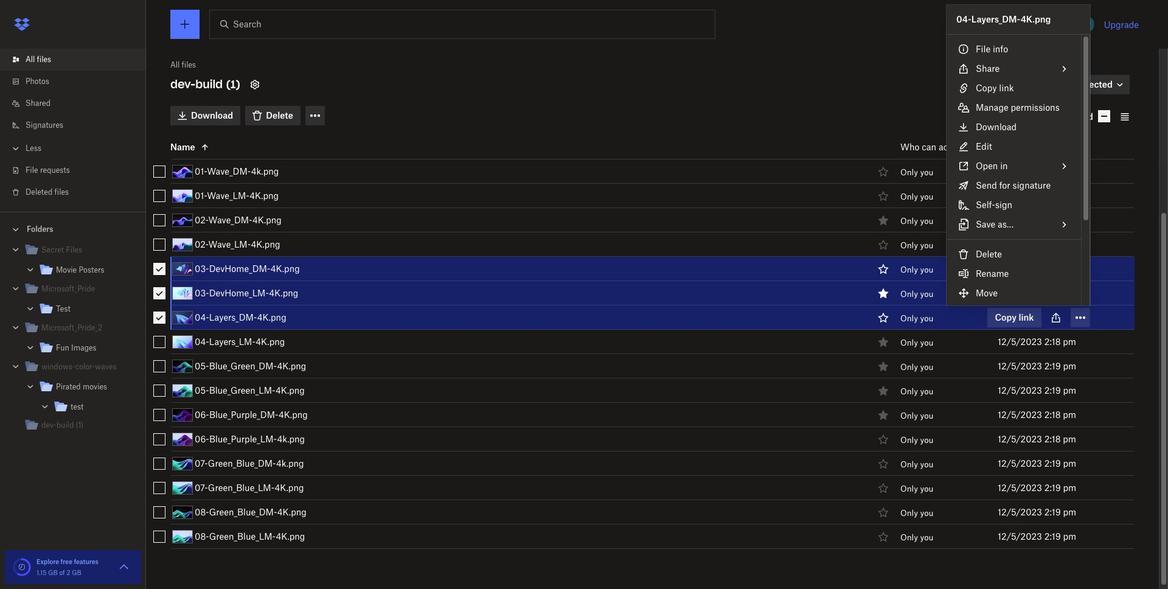 Task type: vqa. For each thing, say whether or not it's contained in the screenshot.


Task type: locate. For each thing, give the bounding box(es) containing it.
only you button inside name 06-blue_purple_dm-4k.png, modified 12/5/2023 2:18 pm, element
[[901, 411, 934, 421]]

15 you from the top
[[921, 508, 934, 518]]

you for 05-blue_green_dm-4k.png
[[921, 362, 934, 372]]

only inside name 08-green_blue_dm-4k.png, modified 12/5/2023 2:19 pm, element
[[901, 508, 918, 518]]

green_blue_lm-
[[208, 482, 275, 493], [209, 531, 276, 541]]

only you inside name 06-blue_purple_dm-4k.png, modified 12/5/2023 2:18 pm, element
[[901, 411, 934, 421]]

copy link menu item
[[947, 79, 1082, 98]]

only you button inside name 07-green_blue_lm-4k.png, modified 12/5/2023 2:19 pm, element
[[901, 484, 934, 494]]

test
[[71, 402, 84, 411]]

06- inside 06-blue_purple_lm-4k.png link
[[195, 434, 209, 444]]

green_blue_lm- down 07-green_blue_dm-4k.png link on the left bottom of page
[[208, 482, 275, 493]]

add to starred image inside name 06-blue_purple_lm-4k.png, modified 12/5/2023 2:18 pm, element
[[876, 432, 891, 446]]

pm for 08-green_blue_lm-4k.png
[[1064, 531, 1077, 541]]

12/5/2023 2:19 pm for 08-green_blue_dm-4k.png
[[998, 507, 1077, 517]]

you inside 'name 02-wave_dm-4k.png, modified 12/5/2023 2:19 pm,' element
[[921, 216, 934, 226]]

1 add to starred image from the top
[[876, 164, 891, 179]]

menu
[[947, 5, 1091, 327]]

wave_dm-
[[207, 166, 251, 176], [208, 215, 253, 225]]

13 only from the top
[[901, 459, 918, 469]]

only inside 'name 02-wave_dm-4k.png, modified 12/5/2023 2:19 pm,' element
[[901, 216, 918, 226]]

only you button for 05-blue_green_dm-4k.png
[[901, 362, 934, 372]]

1 02- from the top
[[195, 215, 208, 225]]

green_blue_dm- down "07-green_blue_lm-4k.png" link
[[209, 507, 277, 517]]

6 you from the top
[[921, 289, 934, 299]]

4 you from the top
[[921, 240, 934, 250]]

test link
[[54, 399, 136, 416]]

only inside name 04-layers_dm-4k.png, modified 12/5/2023 2:18 pm, element
[[901, 313, 918, 323]]

table containing name
[[144, 135, 1135, 549]]

9 2:19 from the top
[[1045, 531, 1061, 541]]

04-layers_dm-4k.png
[[957, 14, 1051, 24], [195, 312, 286, 322]]

1 03- from the top
[[195, 263, 209, 274]]

10 only you button from the top
[[901, 386, 934, 396]]

1 only you button from the top
[[901, 167, 934, 177]]

3 add to starred image from the top
[[876, 237, 891, 252]]

01- right "/dev-build (1)/01-wave_lm-4k.png" icon on the left of the page
[[195, 190, 207, 201]]

2 01- from the top
[[195, 190, 207, 201]]

06- right /dev-build (1)/06-blue_purple_dm-4k.png image
[[195, 409, 209, 420]]

blue_purple_dm-
[[209, 409, 279, 420]]

0 vertical spatial layers_dm-
[[972, 14, 1021, 24]]

9 12/5/2023 from the top
[[998, 385, 1043, 395]]

remove from starred image inside name 05-blue_green_lm-4k.png, modified 12/5/2023 2:19 pm, element
[[876, 383, 891, 398]]

only you for 05-blue_green_dm-4k.png
[[901, 362, 934, 372]]

0 vertical spatial 02-
[[195, 215, 208, 225]]

2 add to starred image from the top
[[876, 432, 891, 446]]

only for 07-green_blue_dm-4k.png
[[901, 459, 918, 469]]

all up photos
[[26, 55, 35, 64]]

03-devhome_dm-4k.png
[[195, 263, 300, 274]]

4k.png down 03-devhome_dm-4k.png link
[[269, 288, 298, 298]]

4k.png up 08-green_blue_lm-4k.png
[[277, 507, 307, 517]]

15 pm from the top
[[1064, 531, 1077, 541]]

wave_lm-
[[207, 190, 250, 201], [208, 239, 251, 249]]

01- right /dev-build (1)/01-wave_dm-4k.png icon
[[195, 166, 207, 176]]

10 only you from the top
[[901, 386, 934, 396]]

you inside the name 01-wave_lm-4k.png, modified 12/5/2023 2:18 pm, element
[[921, 192, 934, 201]]

1 12/5/2023 2:18 pm from the top
[[998, 166, 1077, 176]]

remove from starred image inside name 05-blue_green_dm-4k.png, modified 12/5/2023 2:19 pm, element
[[876, 359, 891, 373]]

0 horizontal spatial 04-layers_dm-4k.png
[[195, 312, 286, 322]]

14 pm from the top
[[1064, 507, 1077, 517]]

5 only from the top
[[901, 265, 918, 274]]

add to starred image inside name 08-green_blue_dm-4k.png, modified 12/5/2023 2:19 pm, element
[[876, 505, 891, 520]]

0 horizontal spatial layers_dm-
[[209, 312, 257, 322]]

1 vertical spatial file
[[26, 166, 38, 175]]

all files
[[26, 55, 51, 64], [170, 60, 196, 69]]

you inside name 04-layers_dm-4k.png, modified 12/5/2023 2:18 pm, element
[[921, 313, 934, 323]]

only you button inside name 06-blue_purple_lm-4k.png, modified 12/5/2023 2:18 pm, element
[[901, 435, 934, 445]]

4k.png for 05-blue_green_lm-4k.png
[[276, 385, 305, 395]]

send
[[976, 180, 997, 191]]

0 vertical spatial file
[[976, 44, 991, 54]]

12 12/5/2023 from the top
[[998, 458, 1043, 468]]

name 02-wave_dm-4k.png, modified 12/5/2023 2:19 pm, element
[[144, 208, 1135, 233]]

signature
[[1013, 180, 1051, 191]]

4k.png down "05-blue_green_lm-4k.png" link
[[279, 409, 308, 420]]

1 vertical spatial wave_dm-
[[208, 215, 253, 225]]

4 only from the top
[[901, 240, 918, 250]]

wave_lm- down 02-wave_dm-4k.png link
[[208, 239, 251, 249]]

12/5/2023 2:18 pm for 06-blue_purple_lm-4k.png
[[998, 434, 1077, 444]]

you inside name 07-green_blue_dm-4k.png, modified 12/5/2023 2:19 pm, element
[[921, 459, 934, 469]]

3 only you button from the top
[[901, 216, 934, 226]]

12/5/2023 2:19 pm for 05-blue_green_dm-4k.png
[[998, 361, 1077, 371]]

04- for 04-layers_lm-4k.png
[[195, 336, 209, 347]]

manage permissions menu item
[[947, 98, 1082, 117]]

gb left of
[[48, 569, 58, 576]]

4k.png for 03-devhome_dm-4k.png
[[271, 263, 300, 274]]

only you button for 06-blue_purple_dm-4k.png
[[901, 411, 934, 421]]

only you for 04-layers_lm-4k.png
[[901, 338, 934, 347]]

files right the deleted
[[55, 187, 69, 197]]

0 horizontal spatial all
[[26, 55, 35, 64]]

0 horizontal spatial all files
[[26, 55, 51, 64]]

04-layers_lm-4k.png link
[[195, 334, 285, 349]]

04- right the /dev-build (1)/04-layers_lm-4k.png icon
[[195, 336, 209, 347]]

only you button inside name 03-devhome_dm-4k.png, modified 12/5/2023 2:19 pm, element
[[901, 265, 934, 274]]

03-devhome_dm-4k.png link
[[195, 261, 300, 276]]

deleted files link
[[10, 181, 146, 203]]

6 add to starred image from the top
[[876, 529, 891, 544]]

0 horizontal spatial files
[[37, 55, 51, 64]]

7 you from the top
[[921, 313, 934, 323]]

12/5/2023 for 06-blue_purple_dm-4k.png
[[998, 409, 1043, 420]]

12/5/2023 2:18 pm for 01-wave_dm-4k.png
[[998, 166, 1077, 176]]

5 pm from the top
[[1064, 263, 1077, 274]]

11 only from the top
[[901, 411, 918, 421]]

you inside name 07-green_blue_lm-4k.png, modified 12/5/2023 2:19 pm, element
[[921, 484, 934, 494]]

pm for 05-blue_green_dm-4k.png
[[1064, 361, 1077, 371]]

1 horizontal spatial file
[[976, 44, 991, 54]]

4k.png down 03-devhome_lm-4k.png link
[[257, 312, 286, 322]]

7 12/5/2023 from the top
[[998, 336, 1043, 347]]

only you button inside 'name 02-wave_dm-4k.png, modified 12/5/2023 2:19 pm,' element
[[901, 216, 934, 226]]

7 pm from the top
[[1064, 336, 1077, 347]]

13 only you from the top
[[901, 459, 934, 469]]

2 vertical spatial 04-
[[195, 336, 209, 347]]

devhome_dm-
[[209, 263, 271, 274]]

table
[[144, 135, 1135, 549]]

remove from starred image
[[876, 213, 891, 227], [876, 383, 891, 398]]

1 vertical spatial 06-
[[195, 434, 209, 444]]

photos
[[26, 77, 49, 86]]

dropbox image
[[10, 12, 34, 37]]

08- for green_blue_dm-
[[195, 507, 209, 517]]

2 12/5/2023 from the top
[[998, 190, 1043, 201]]

1 vertical spatial 04-layers_dm-4k.png
[[195, 312, 286, 322]]

1 vertical spatial 01-
[[195, 190, 207, 201]]

only inside name 08-green_blue_lm-4k.png, modified 12/5/2023 2:19 pm, element
[[901, 533, 918, 542]]

0 vertical spatial 06-
[[195, 409, 209, 420]]

02- right /dev-build (1)/02-wave_dm-4k.png icon
[[195, 215, 208, 225]]

delete menu item
[[947, 245, 1082, 264]]

only inside name 06-blue_purple_dm-4k.png, modified 12/5/2023 2:18 pm, element
[[901, 411, 918, 421]]

2:18 for 01-wave_dm-4k.png
[[1045, 166, 1061, 176]]

only you button inside name 08-green_blue_lm-4k.png, modified 12/5/2023 2:19 pm, element
[[901, 533, 934, 542]]

only you inside 'name 02-wave_dm-4k.png, modified 12/5/2023 2:19 pm,' element
[[901, 216, 934, 226]]

02-
[[195, 215, 208, 225], [195, 239, 208, 249]]

0 vertical spatial 01-
[[195, 166, 207, 176]]

2:19 for 07-green_blue_lm-4k.png
[[1045, 482, 1061, 493]]

7 only you from the top
[[901, 313, 934, 323]]

you for 06-blue_purple_dm-4k.png
[[921, 411, 934, 421]]

0 horizontal spatial file
[[26, 166, 38, 175]]

07- right /dev-build (1)/07-green_blue_dm-4k.png icon
[[195, 458, 208, 468]]

04- up file info menu item on the top right of page
[[957, 14, 972, 24]]

4k.png up 01-wave_lm-4k.png
[[251, 166, 279, 176]]

08-green_blue_lm-4k.png link
[[195, 529, 305, 544]]

self-
[[976, 200, 996, 210]]

4k.png up 06-blue_purple_dm-4k.png in the bottom of the page
[[276, 385, 305, 395]]

4k.png up 05-blue_green_dm-4k.png
[[256, 336, 285, 347]]

only you inside name 07-green_blue_lm-4k.png, modified 12/5/2023 2:19 pm, element
[[901, 484, 934, 494]]

only you inside name 05-blue_green_lm-4k.png, modified 12/5/2023 2:19 pm, element
[[901, 386, 934, 396]]

12/5/2023 for 08-green_blue_lm-4k.png
[[998, 531, 1043, 541]]

03- right /dev-build (1)/03-devhome_lm-4k.png image
[[195, 288, 209, 298]]

0 vertical spatial 04-
[[957, 14, 972, 24]]

remove from starred image for 03-devhome_lm-4k.png
[[876, 286, 891, 300]]

only you for 06-blue_purple_lm-4k.png
[[901, 435, 934, 445]]

01-
[[195, 166, 207, 176], [195, 190, 207, 201]]

remove from starred image for 05-blue_green_dm-4k.png
[[876, 359, 891, 373]]

3 selected
[[1051, 111, 1094, 121]]

file left 'info'
[[976, 44, 991, 54]]

you inside name 05-blue_green_lm-4k.png, modified 12/5/2023 2:19 pm, element
[[921, 386, 934, 396]]

3 only from the top
[[901, 216, 918, 226]]

4 12/5/2023 from the top
[[998, 239, 1043, 249]]

10 pm from the top
[[1064, 409, 1077, 420]]

1 2:19 from the top
[[1045, 215, 1061, 225]]

2:18 for 06-blue_purple_lm-4k.png
[[1045, 434, 1061, 444]]

layers_dm- up file info
[[972, 14, 1021, 24]]

only you inside name 03-devhome_dm-4k.png, modified 12/5/2023 2:19 pm, element
[[901, 265, 934, 274]]

8 2:19 from the top
[[1045, 507, 1061, 517]]

0 horizontal spatial gb
[[48, 569, 58, 576]]

you inside name 02-wave_lm-4k.png, modified 12/5/2023 2:19 pm, element
[[921, 240, 934, 250]]

layers_dm-
[[972, 14, 1021, 24], [209, 312, 257, 322]]

02- right /dev-build (1)/02-wave_lm-4k.png image
[[195, 239, 208, 249]]

add to starred image inside name 03-devhome_dm-4k.png, modified 12/5/2023 2:19 pm, element
[[876, 261, 891, 276]]

you for 06-blue_purple_lm-4k.png
[[921, 435, 934, 445]]

04- inside "link"
[[195, 336, 209, 347]]

only inside name 03-devhome_lm-4k.png, modified 12/5/2023 2:19 pm, element
[[901, 289, 918, 299]]

only you button for 02-wave_lm-4k.png
[[901, 240, 934, 250]]

share menu item
[[947, 59, 1082, 79]]

add to starred image inside name 01-wave_dm-4k.png, modified 12/5/2023 2:18 pm, element
[[876, 164, 891, 179]]

only you button inside name 02-wave_lm-4k.png, modified 12/5/2023 2:19 pm, element
[[901, 240, 934, 250]]

only inside name 07-green_blue_dm-4k.png, modified 12/5/2023 2:19 pm, element
[[901, 459, 918, 469]]

14 12/5/2023 from the top
[[998, 507, 1043, 517]]

0 vertical spatial 08-
[[195, 507, 209, 517]]

4k.png down 08-green_blue_dm-4k.png link
[[276, 531, 305, 541]]

12 only you button from the top
[[901, 435, 934, 445]]

add to starred image for 06-blue_purple_lm-4k.png
[[876, 432, 891, 446]]

0 vertical spatial wave_dm-
[[207, 166, 251, 176]]

08-
[[195, 507, 209, 517], [195, 531, 209, 541]]

you inside name 01-wave_dm-4k.png, modified 12/5/2023 2:18 pm, element
[[921, 167, 934, 177]]

name 06-blue_purple_lm-4k.png, modified 12/5/2023 2:18 pm, element
[[144, 427, 1135, 452]]

04-layers_dm-4k.png up 04-layers_lm-4k.png
[[195, 312, 286, 322]]

only you button inside the name 01-wave_lm-4k.png, modified 12/5/2023 2:18 pm, element
[[901, 192, 934, 201]]

07-
[[195, 458, 208, 468], [195, 482, 208, 493]]

you inside name 08-green_blue_dm-4k.png, modified 12/5/2023 2:19 pm, element
[[921, 508, 934, 518]]

12/5/2023 for 01-wave_lm-4k.png
[[998, 190, 1043, 201]]

6 12/5/2023 from the top
[[998, 312, 1043, 322]]

only inside name 03-devhome_dm-4k.png, modified 12/5/2023 2:19 pm, element
[[901, 265, 918, 274]]

02-wave_lm-4k.png link
[[195, 237, 280, 252]]

layers_dm- up 'layers_lm-'
[[209, 312, 257, 322]]

04-layers_dm-4k.png up 'info'
[[957, 14, 1051, 24]]

0 vertical spatial 05-
[[195, 361, 209, 371]]

9 only you from the top
[[901, 362, 934, 372]]

files up photos
[[37, 55, 51, 64]]

name
[[170, 142, 195, 152]]

12/5/2023 2:19 pm for 07-green_blue_lm-4k.png
[[998, 482, 1077, 493]]

add to starred image for 03-devhome_dm-4k.png
[[876, 261, 891, 276]]

4k.png up 03-devhome_lm-4k.png
[[271, 263, 300, 274]]

12/5/2023 for 07-green_blue_dm-4k.png
[[998, 458, 1043, 468]]

all files link up shared link
[[10, 49, 146, 71]]

remove from starred image
[[876, 286, 891, 300], [876, 334, 891, 349], [876, 359, 891, 373], [876, 408, 891, 422]]

green_blue_lm- down 08-green_blue_dm-4k.png link
[[209, 531, 276, 541]]

6 2:19 from the top
[[1045, 458, 1061, 468]]

folders button
[[0, 220, 146, 238]]

file info menu item
[[947, 40, 1082, 59]]

08- right /dev-build (1)/08-green_blue_dm-4k.png image
[[195, 507, 209, 517]]

only you inside name 01-wave_dm-4k.png, modified 12/5/2023 2:18 pm, element
[[901, 167, 934, 177]]

2:18 for 06-blue_purple_dm-4k.png
[[1045, 409, 1061, 420]]

1 horizontal spatial gb
[[72, 569, 81, 576]]

2 you from the top
[[921, 192, 934, 201]]

blue_green_dm-
[[209, 361, 277, 371]]

you inside name 08-green_blue_lm-4k.png, modified 12/5/2023 2:19 pm, element
[[921, 533, 934, 542]]

(1)
[[226, 77, 240, 91]]

1 vertical spatial 03-
[[195, 288, 209, 298]]

12/5/2023 for 08-green_blue_dm-4k.png
[[998, 507, 1043, 517]]

only inside name 05-blue_green_lm-4k.png, modified 12/5/2023 2:19 pm, element
[[901, 386, 918, 396]]

1 vertical spatial 07-
[[195, 482, 208, 493]]

0 vertical spatial green_blue_lm-
[[208, 482, 275, 493]]

add to starred image inside the name 01-wave_lm-4k.png, modified 12/5/2023 2:18 pm, element
[[876, 188, 891, 203]]

only for 01-wave_lm-4k.png
[[901, 192, 918, 201]]

green_blue_dm-
[[208, 458, 276, 468], [209, 507, 277, 517]]

3 you from the top
[[921, 216, 934, 226]]

05- right /dev-build (1)/05-blue_green_dm-4k.png icon
[[195, 361, 209, 371]]

only for 02-wave_dm-4k.png
[[901, 216, 918, 226]]

add to starred image inside name 04-layers_dm-4k.png, modified 12/5/2023 2:18 pm, element
[[876, 310, 891, 325]]

0 vertical spatial 03-
[[195, 263, 209, 274]]

test
[[56, 304, 70, 313]]

only you button for 03-devhome_dm-4k.png
[[901, 265, 934, 274]]

2 only you button from the top
[[901, 192, 934, 201]]

pirated movies link
[[39, 379, 136, 396]]

only for 06-blue_purple_dm-4k.png
[[901, 411, 918, 421]]

only inside name 05-blue_green_dm-4k.png, modified 12/5/2023 2:19 pm, element
[[901, 362, 918, 372]]

14 only from the top
[[901, 484, 918, 494]]

3 12/5/2023 2:18 pm from the top
[[998, 312, 1077, 322]]

2 12/5/2023 2:18 pm from the top
[[998, 190, 1077, 201]]

you inside name 05-blue_green_dm-4k.png, modified 12/5/2023 2:19 pm, element
[[921, 362, 934, 372]]

you
[[921, 167, 934, 177], [921, 192, 934, 201], [921, 216, 934, 226], [921, 240, 934, 250], [921, 265, 934, 274], [921, 289, 934, 299], [921, 313, 934, 323], [921, 338, 934, 347], [921, 362, 934, 372], [921, 386, 934, 396], [921, 411, 934, 421], [921, 435, 934, 445], [921, 459, 934, 469], [921, 484, 934, 494], [921, 508, 934, 518], [921, 533, 934, 542]]

1 07- from the top
[[195, 458, 208, 468]]

only you button inside name 07-green_blue_dm-4k.png, modified 12/5/2023 2:19 pm, element
[[901, 459, 934, 469]]

only inside name 01-wave_dm-4k.png, modified 12/5/2023 2:18 pm, element
[[901, 167, 918, 177]]

you for 07-green_blue_lm-4k.png
[[921, 484, 934, 494]]

you inside name 03-devhome_lm-4k.png, modified 12/5/2023 2:19 pm, element
[[921, 289, 934, 299]]

8 only you button from the top
[[901, 338, 934, 347]]

1 horizontal spatial 04-layers_dm-4k.png
[[957, 14, 1051, 24]]

green_blue_dm- down blue_purple_lm-
[[208, 458, 276, 468]]

upgrade link
[[1105, 19, 1139, 30]]

blue_green_lm-
[[209, 385, 276, 395]]

4k.png down 06-blue_purple_dm-4k.png link
[[277, 434, 305, 444]]

12/5/2023 2:18 pm for 01-wave_lm-4k.png
[[998, 190, 1077, 201]]

only you button for 01-wave_dm-4k.png
[[901, 167, 934, 177]]

6 12/5/2023 2:19 pm from the top
[[998, 458, 1077, 468]]

2:19 for 08-green_blue_lm-4k.png
[[1045, 531, 1061, 541]]

7 12/5/2023 2:19 pm from the top
[[998, 482, 1077, 493]]

12/5/2023 for 05-blue_green_dm-4k.png
[[998, 361, 1043, 371]]

1 horizontal spatial files
[[55, 187, 69, 197]]

5 add to starred image from the top
[[876, 505, 891, 520]]

only inside the name 01-wave_lm-4k.png, modified 12/5/2023 2:18 pm, element
[[901, 192, 918, 201]]

12/5/2023
[[998, 166, 1043, 176], [998, 190, 1043, 201], [998, 215, 1043, 225], [998, 239, 1043, 249], [998, 263, 1043, 274], [998, 312, 1043, 322], [998, 336, 1043, 347], [998, 361, 1043, 371], [998, 385, 1043, 395], [998, 409, 1043, 420], [998, 434, 1043, 444], [998, 458, 1043, 468], [998, 482, 1043, 493], [998, 507, 1043, 517], [998, 531, 1043, 541]]

gb right 2
[[72, 569, 81, 576]]

fun images link
[[39, 340, 136, 357]]

open
[[976, 161, 998, 171]]

features
[[74, 558, 99, 565]]

add to starred image for 01-wave_dm-4k.png
[[876, 164, 891, 179]]

8 only from the top
[[901, 338, 918, 347]]

4 only you button from the top
[[901, 240, 934, 250]]

16 only from the top
[[901, 533, 918, 542]]

12/5/2023 2:19 pm
[[998, 215, 1077, 225], [998, 239, 1077, 249], [998, 263, 1077, 274], [998, 361, 1077, 371], [998, 385, 1077, 395], [998, 458, 1077, 468], [998, 482, 1077, 493], [998, 507, 1077, 517], [998, 531, 1077, 541]]

only you inside the name 01-wave_lm-4k.png, modified 12/5/2023 2:18 pm, element
[[901, 192, 934, 201]]

2 only you from the top
[[901, 192, 934, 201]]

1 vertical spatial green_blue_dm-
[[209, 507, 277, 517]]

movie posters link
[[39, 262, 136, 279]]

build
[[196, 77, 223, 91]]

1 vertical spatial 08-
[[195, 531, 209, 541]]

1 only you from the top
[[901, 167, 934, 177]]

send for signature menu item
[[947, 176, 1082, 195]]

9 only you button from the top
[[901, 362, 934, 372]]

4k.png for 01-wave_lm-4k.png
[[250, 190, 279, 201]]

06-blue_purple_lm-4k.png
[[195, 434, 305, 444]]

free
[[61, 558, 72, 565]]

03- right /dev-build (1)/03-devhome_dm-4k.png image
[[195, 263, 209, 274]]

/dev-build (1)/04-layers_lm-4k.png image
[[172, 335, 193, 348]]

11 12/5/2023 from the top
[[998, 434, 1043, 444]]

12 pm from the top
[[1064, 458, 1077, 468]]

you inside name 03-devhome_dm-4k.png, modified 12/5/2023 2:19 pm, element
[[921, 265, 934, 274]]

/dev-build (1)/01-wave_lm-4k.png image
[[172, 189, 193, 202]]

2 horizontal spatial files
[[182, 60, 196, 69]]

05- right '/dev-build (1)/05-blue_green_lm-4k.png' image in the left of the page
[[195, 385, 209, 395]]

only inside name 07-green_blue_lm-4k.png, modified 12/5/2023 2:19 pm, element
[[901, 484, 918, 494]]

only you inside the name 04-layers_lm-4k.png, modified 12/5/2023 2:18 pm, element
[[901, 338, 934, 347]]

only you button inside the name 04-layers_lm-4k.png, modified 12/5/2023 2:18 pm, element
[[901, 338, 934, 347]]

4k.png for green_blue_dm-
[[276, 458, 304, 468]]

all files up dev-
[[170, 60, 196, 69]]

2 vertical spatial 4k.png
[[276, 458, 304, 468]]

1 gb from the left
[[48, 569, 58, 576]]

all files link up dev-
[[170, 59, 196, 71]]

who can access
[[901, 142, 966, 152]]

03-devhome_lm-4k.png
[[195, 288, 298, 298]]

less image
[[10, 142, 22, 155]]

06- for blue_purple_lm-
[[195, 434, 209, 444]]

only inside name 06-blue_purple_lm-4k.png, modified 12/5/2023 2:18 pm, element
[[901, 435, 918, 445]]

pm for 06-blue_purple_lm-4k.png
[[1064, 434, 1077, 444]]

wave_dm- for 01-
[[207, 166, 251, 176]]

2:19
[[1045, 215, 1061, 225], [1045, 239, 1061, 249], [1045, 263, 1061, 274], [1045, 361, 1061, 371], [1045, 385, 1061, 395], [1045, 458, 1061, 468], [1045, 482, 1061, 493], [1045, 507, 1061, 517], [1045, 531, 1061, 541]]

of
[[59, 569, 65, 576]]

only you button for 08-green_blue_lm-4k.png
[[901, 533, 934, 542]]

you inside name 06-blue_purple_lm-4k.png, modified 12/5/2023 2:18 pm, element
[[921, 435, 934, 445]]

add to starred image
[[876, 164, 891, 179], [876, 188, 891, 203], [876, 237, 891, 252], [876, 310, 891, 325]]

only you button inside name 04-layers_dm-4k.png, modified 12/5/2023 2:18 pm, element
[[901, 313, 934, 323]]

16 only you button from the top
[[901, 533, 934, 542]]

only you inside name 08-green_blue_lm-4k.png, modified 12/5/2023 2:19 pm, element
[[901, 533, 934, 542]]

1 01- from the top
[[195, 166, 207, 176]]

you inside name 06-blue_purple_dm-4k.png, modified 12/5/2023 2:18 pm, element
[[921, 411, 934, 421]]

add to starred image inside name 08-green_blue_lm-4k.png, modified 12/5/2023 2:19 pm, element
[[876, 529, 891, 544]]

only inside the name 04-layers_lm-4k.png, modified 12/5/2023 2:18 pm, element
[[901, 338, 918, 347]]

04- right /dev-build (1)/04-layers_dm-4k.png icon
[[195, 312, 209, 322]]

7 only you button from the top
[[901, 313, 934, 323]]

add to starred image for 01-wave_lm-4k.png
[[876, 188, 891, 203]]

1 remove from starred image from the top
[[876, 286, 891, 300]]

0 vertical spatial remove from starred image
[[876, 213, 891, 227]]

/dev-build (1)/02-wave_lm-4k.png image
[[172, 238, 193, 251]]

only you button inside name 05-blue_green_lm-4k.png, modified 12/5/2023 2:19 pm, element
[[901, 386, 934, 396]]

only you for 04-layers_dm-4k.png
[[901, 313, 934, 323]]

gb
[[48, 569, 58, 576], [72, 569, 81, 576]]

1 12/5/2023 2:19 pm from the top
[[998, 215, 1077, 225]]

4k.png for wave_dm-
[[251, 166, 279, 176]]

only you button inside name 05-blue_green_dm-4k.png, modified 12/5/2023 2:19 pm, element
[[901, 362, 934, 372]]

files inside list item
[[37, 55, 51, 64]]

1 12/5/2023 from the top
[[998, 166, 1043, 176]]

edit
[[976, 141, 993, 152]]

8 pm from the top
[[1064, 361, 1077, 371]]

add to starred image inside name 07-green_blue_lm-4k.png, modified 12/5/2023 2:19 pm, element
[[876, 481, 891, 495]]

remove from starred image inside name 06-blue_purple_dm-4k.png, modified 12/5/2023 2:18 pm, element
[[876, 408, 891, 422]]

fun
[[56, 343, 69, 352]]

1 08- from the top
[[195, 507, 209, 517]]

edit menu item
[[947, 137, 1082, 156]]

only you inside name 06-blue_purple_lm-4k.png, modified 12/5/2023 2:18 pm, element
[[901, 435, 934, 445]]

08- right /dev-build (1)/08-green_blue_lm-4k.png 'icon'
[[195, 531, 209, 541]]

only you inside name 04-layers_dm-4k.png, modified 12/5/2023 2:18 pm, element
[[901, 313, 934, 323]]

4k.png for blue_purple_lm-
[[277, 434, 305, 444]]

file down less
[[26, 166, 38, 175]]

0 vertical spatial 4k.png
[[251, 166, 279, 176]]

name button
[[170, 140, 871, 154]]

only you button
[[901, 167, 934, 177], [901, 192, 934, 201], [901, 216, 934, 226], [901, 240, 934, 250], [901, 265, 934, 274], [901, 289, 934, 299], [901, 313, 934, 323], [901, 338, 934, 347], [901, 362, 934, 372], [901, 386, 934, 396], [901, 411, 934, 421], [901, 435, 934, 445], [901, 459, 934, 469], [901, 484, 934, 494], [901, 508, 934, 518], [901, 533, 934, 542]]

files up dev-
[[182, 60, 196, 69]]

07- right /dev-build (1)/07-green_blue_lm-4k.png 'icon'
[[195, 482, 208, 493]]

06- right "/dev-build (1)/06-blue_purple_lm-4k.png" image
[[195, 434, 209, 444]]

wave_dm- up 01-wave_lm-4k.png
[[207, 166, 251, 176]]

5 you from the top
[[921, 265, 934, 274]]

01-wave_dm-4k.png
[[195, 166, 279, 176]]

file inside menu item
[[976, 44, 991, 54]]

0 vertical spatial 04-layers_dm-4k.png
[[957, 14, 1051, 24]]

12/5/2023 for 02-wave_lm-4k.png
[[998, 239, 1043, 249]]

wave_dm- down 01-wave_lm-4k.png link in the left top of the page
[[208, 215, 253, 225]]

/dev-build (1)/03-devhome_dm-4k.png image
[[172, 262, 193, 275]]

files for all files link to the left
[[37, 55, 51, 64]]

only you button inside name 08-green_blue_dm-4k.png, modified 12/5/2023 2:19 pm, element
[[901, 508, 934, 518]]

3 12/5/2023 from the top
[[998, 215, 1043, 225]]

4 only you from the top
[[901, 240, 934, 250]]

2 12/5/2023 2:19 pm from the top
[[998, 239, 1077, 249]]

6 2:18 from the top
[[1045, 434, 1061, 444]]

only you inside name 07-green_blue_dm-4k.png, modified 12/5/2023 2:19 pm, element
[[901, 459, 934, 469]]

all files up photos
[[26, 55, 51, 64]]

send for signature
[[976, 180, 1051, 191]]

only you button inside name 03-devhome_lm-4k.png, modified 12/5/2023 2:19 pm, element
[[901, 289, 934, 299]]

in
[[1001, 161, 1008, 171]]

you for 04-layers_lm-4k.png
[[921, 338, 934, 347]]

4k.png inside "link"
[[256, 336, 285, 347]]

1 vertical spatial wave_lm-
[[208, 239, 251, 249]]

8 12/5/2023 from the top
[[998, 361, 1043, 371]]

all
[[26, 55, 35, 64], [170, 60, 180, 69]]

3 remove from starred image from the top
[[876, 359, 891, 373]]

only inside name 02-wave_lm-4k.png, modified 12/5/2023 2:19 pm, element
[[901, 240, 918, 250]]

name 01-wave_dm-4k.png, modified 12/5/2023 2:18 pm, element
[[144, 160, 1135, 184]]

only for 08-green_blue_lm-4k.png
[[901, 533, 918, 542]]

1 vertical spatial 4k.png
[[277, 434, 305, 444]]

1 vertical spatial 04-
[[195, 312, 209, 322]]

3 pm from the top
[[1064, 215, 1077, 225]]

4k.png up 05-blue_green_lm-4k.png
[[277, 361, 306, 371]]

add to starred image
[[876, 261, 891, 276], [876, 432, 891, 446], [876, 456, 891, 471], [876, 481, 891, 495], [876, 505, 891, 520], [876, 529, 891, 544]]

1 vertical spatial layers_dm-
[[209, 312, 257, 322]]

3 2:19 from the top
[[1045, 263, 1061, 274]]

less
[[26, 144, 41, 153]]

3 2:18 from the top
[[1045, 312, 1061, 322]]

2:19 for 05-blue_green_lm-4k.png
[[1045, 385, 1061, 395]]

11 only you button from the top
[[901, 411, 934, 421]]

16 you from the top
[[921, 533, 934, 542]]

4k.png down 06-blue_purple_lm-4k.png link
[[276, 458, 304, 468]]

0 vertical spatial 07-
[[195, 458, 208, 468]]

14 only you button from the top
[[901, 484, 934, 494]]

5 12/5/2023 2:18 pm from the top
[[998, 409, 1077, 420]]

3 12/5/2023 2:19 pm from the top
[[998, 263, 1077, 274]]

3
[[1051, 111, 1056, 121]]

list
[[0, 41, 146, 212]]

only you inside name 08-green_blue_dm-4k.png, modified 12/5/2023 2:19 pm, element
[[901, 508, 934, 518]]

04- for 04-layers_dm-4k.png
[[195, 312, 209, 322]]

10 12/5/2023 from the top
[[998, 409, 1043, 420]]

all up dev-
[[170, 60, 180, 69]]

0 vertical spatial green_blue_dm-
[[208, 458, 276, 468]]

wave_lm- down 01-wave_dm-4k.png link
[[207, 190, 250, 201]]

2 03- from the top
[[195, 288, 209, 298]]

1 vertical spatial 02-
[[195, 239, 208, 249]]

file
[[976, 44, 991, 54], [26, 166, 38, 175]]

4 12/5/2023 2:19 pm from the top
[[998, 361, 1077, 371]]

only you button for 04-layers_dm-4k.png
[[901, 313, 934, 323]]

9 you from the top
[[921, 362, 934, 372]]

/dev-build (1)/06-blue_purple_lm-4k.png image
[[172, 432, 193, 446]]

you inside the name 04-layers_lm-4k.png, modified 12/5/2023 2:18 pm, element
[[921, 338, 934, 347]]

4k.png up 03-devhome_dm-4k.png
[[251, 239, 280, 249]]

1 horizontal spatial all files link
[[170, 59, 196, 71]]

save
[[976, 219, 996, 229]]

2:19 for 02-wave_lm-4k.png
[[1045, 239, 1061, 249]]

15 only from the top
[[901, 508, 918, 518]]

13 12/5/2023 from the top
[[998, 482, 1043, 493]]

/dev-build (1)/08-green_blue_dm-4k.png image
[[172, 506, 193, 519]]

15 12/5/2023 from the top
[[998, 531, 1043, 541]]

access
[[939, 142, 966, 152]]

1 05- from the top
[[195, 361, 209, 371]]

9 pm from the top
[[1064, 385, 1077, 395]]

all inside list item
[[26, 55, 35, 64]]

03-
[[195, 263, 209, 274], [195, 288, 209, 298]]

4k.png for 06-blue_purple_dm-4k.png
[[279, 409, 308, 420]]

name 03-devhome_dm-4k.png, modified 12/5/2023 2:19 pm, element
[[144, 257, 1135, 281]]

only you for 06-blue_purple_dm-4k.png
[[901, 411, 934, 421]]

selected
[[1058, 111, 1094, 121]]

1 vertical spatial remove from starred image
[[876, 383, 891, 398]]

pm for 06-blue_purple_dm-4k.png
[[1064, 409, 1077, 420]]

4k.png up 02-wave_lm-4k.png
[[253, 215, 282, 225]]

only you inside name 02-wave_lm-4k.png, modified 12/5/2023 2:19 pm, element
[[901, 240, 934, 250]]

4k.png for 07-green_blue_lm-4k.png
[[275, 482, 304, 493]]

only you button inside name 01-wave_dm-4k.png, modified 12/5/2023 2:18 pm, element
[[901, 167, 934, 177]]

4 remove from starred image from the top
[[876, 408, 891, 422]]

only you inside name 05-blue_green_dm-4k.png, modified 12/5/2023 2:19 pm, element
[[901, 362, 934, 372]]

0 vertical spatial wave_lm-
[[207, 190, 250, 201]]

06- inside 06-blue_purple_dm-4k.png link
[[195, 409, 209, 420]]

name 08-green_blue_lm-4k.png, modified 12/5/2023 2:19 pm, element
[[144, 525, 1135, 549]]

1 vertical spatial green_blue_lm-
[[209, 531, 276, 541]]

wave_lm- for 02-
[[208, 239, 251, 249]]

quota usage element
[[12, 558, 32, 577]]

3 only you from the top
[[901, 216, 934, 226]]

07-green_blue_dm-4k.png
[[195, 458, 304, 468]]

1 vertical spatial 05-
[[195, 385, 209, 395]]

/dev-build (1)/01-wave_dm-4k.png image
[[172, 165, 193, 178]]

2
[[67, 569, 70, 576]]

group
[[0, 238, 146, 444]]

4 add to starred image from the top
[[876, 310, 891, 325]]

remove from starred image inside the name 04-layers_lm-4k.png, modified 12/5/2023 2:18 pm, element
[[876, 334, 891, 349]]

12/5/2023 for 07-green_blue_lm-4k.png
[[998, 482, 1043, 493]]

green_blue_lm- for 07-
[[208, 482, 275, 493]]

pm
[[1064, 166, 1077, 176], [1064, 190, 1077, 201], [1064, 215, 1077, 225], [1064, 239, 1077, 249], [1064, 263, 1077, 274], [1064, 312, 1077, 322], [1064, 336, 1077, 347], [1064, 361, 1077, 371], [1064, 385, 1077, 395], [1064, 409, 1077, 420], [1064, 434, 1077, 444], [1064, 458, 1077, 468], [1064, 482, 1077, 493], [1064, 507, 1077, 517], [1064, 531, 1077, 541]]

8 you from the top
[[921, 338, 934, 347]]

name 04-layers_dm-4k.png, modified 12/5/2023 2:18 pm, element
[[144, 306, 1135, 330]]

only you inside name 03-devhome_lm-4k.png, modified 12/5/2023 2:19 pm, element
[[901, 289, 934, 299]]

4k.png up 08-green_blue_dm-4k.png
[[275, 482, 304, 493]]

13 pm from the top
[[1064, 482, 1077, 493]]

11 only you from the top
[[901, 411, 934, 421]]

4k.png up the 02-wave_dm-4k.png
[[250, 190, 279, 201]]

1 horizontal spatial layers_dm-
[[972, 14, 1021, 24]]



Task type: describe. For each thing, give the bounding box(es) containing it.
only you button for 07-green_blue_lm-4k.png
[[901, 484, 934, 494]]

file requests
[[26, 166, 70, 175]]

manage
[[976, 102, 1009, 113]]

shared link
[[10, 93, 146, 114]]

requests
[[40, 166, 70, 175]]

you for 01-wave_lm-4k.png
[[921, 192, 934, 201]]

signatures
[[26, 121, 63, 130]]

add to starred image for 07-green_blue_dm-4k.png
[[876, 456, 891, 471]]

08-green_blue_lm-4k.png
[[195, 531, 305, 541]]

link
[[1000, 83, 1014, 93]]

open in menu item
[[947, 156, 1082, 176]]

only you for 07-green_blue_lm-4k.png
[[901, 484, 934, 494]]

only you button for 05-blue_green_lm-4k.png
[[901, 386, 934, 396]]

/dev-build (1)/07-green_blue_dm-4k.png image
[[172, 457, 193, 470]]

only you for 01-wave_dm-4k.png
[[901, 167, 934, 177]]

01- for wave_lm-
[[195, 190, 207, 201]]

05- for blue_green_lm-
[[195, 385, 209, 395]]

07- for green_blue_lm-
[[195, 482, 208, 493]]

12/5/2023 2:19 pm for 02-wave_lm-4k.png
[[998, 239, 1077, 249]]

folders
[[27, 225, 53, 234]]

remove from starred image for 05-blue_green_lm-4k.png
[[876, 383, 891, 398]]

deleted files
[[26, 187, 69, 197]]

08- for green_blue_lm-
[[195, 531, 209, 541]]

name 06-blue_purple_dm-4k.png, modified 12/5/2023 2:18 pm, element
[[144, 403, 1135, 427]]

sign
[[996, 200, 1013, 210]]

1.15
[[37, 569, 47, 576]]

you for 04-layers_dm-4k.png
[[921, 313, 934, 323]]

05-blue_green_lm-4k.png link
[[195, 383, 305, 398]]

02- for wave_lm-
[[195, 239, 208, 249]]

devhome_lm-
[[209, 288, 269, 298]]

only for 05-blue_green_dm-4k.png
[[901, 362, 918, 372]]

03-devhome_lm-4k.png link
[[195, 286, 298, 300]]

movie posters
[[56, 265, 104, 275]]

04-layers_dm-4k.png link
[[195, 310, 286, 325]]

0 horizontal spatial all files link
[[10, 49, 146, 71]]

/dev-build (1)/05-blue_green_dm-4k.png image
[[172, 359, 193, 373]]

08-green_blue_dm-4k.png link
[[195, 505, 307, 520]]

permissions
[[1011, 102, 1060, 113]]

4k.png for 04-layers_lm-4k.png
[[256, 336, 285, 347]]

copy link
[[976, 83, 1014, 93]]

/dev-build (1)/04-layers_dm-4k.png image
[[172, 311, 193, 324]]

06-blue_purple_lm-4k.png link
[[195, 432, 305, 446]]

2 gb from the left
[[72, 569, 81, 576]]

name 03-devhome_lm-4k.png, modified 12/5/2023 2:19 pm, element
[[144, 281, 1135, 306]]

move menu item
[[947, 284, 1082, 303]]

05-blue_green_dm-4k.png link
[[195, 359, 306, 373]]

05- for blue_green_dm-
[[195, 361, 209, 371]]

2:19 for 08-green_blue_dm-4k.png
[[1045, 507, 1061, 517]]

copy
[[976, 83, 997, 93]]

05-blue_green_lm-4k.png
[[195, 385, 305, 395]]

07-green_blue_lm-4k.png
[[195, 482, 304, 493]]

name 05-blue_green_lm-4k.png, modified 12/5/2023 2:19 pm, element
[[144, 379, 1135, 403]]

signatures link
[[10, 114, 146, 136]]

only for 03-devhome_lm-4k.png
[[901, 289, 918, 299]]

all files list item
[[0, 49, 146, 71]]

/dev-build (1)/02-wave_dm-4k.png image
[[172, 213, 193, 227]]

/dev-build (1)/08-green_blue_lm-4k.png image
[[172, 530, 193, 543]]

05-blue_green_dm-4k.png
[[195, 361, 306, 371]]

as…
[[998, 219, 1014, 229]]

01-wave_dm-4k.png link
[[195, 164, 279, 179]]

only you button for 08-green_blue_dm-4k.png
[[901, 508, 934, 518]]

4k.png for 08-green_blue_lm-4k.png
[[276, 531, 305, 541]]

all files inside list item
[[26, 55, 51, 64]]

only for 02-wave_lm-4k.png
[[901, 240, 918, 250]]

pm for 03-devhome_dm-4k.png
[[1064, 263, 1077, 274]]

blue_purple_lm-
[[209, 434, 277, 444]]

02-wave_dm-4k.png
[[195, 215, 282, 225]]

1 horizontal spatial all files
[[170, 60, 196, 69]]

/dev-build (1)/05-blue_green_lm-4k.png image
[[172, 384, 193, 397]]

you for 03-devhome_lm-4k.png
[[921, 289, 934, 299]]

manage permissions
[[976, 102, 1060, 113]]

only for 04-layers_dm-4k.png
[[901, 313, 918, 323]]

only you button for 06-blue_purple_lm-4k.png
[[901, 435, 934, 445]]

fun images
[[56, 343, 97, 352]]

add to starred image for 02-wave_lm-4k.png
[[876, 237, 891, 252]]

layers_lm-
[[209, 336, 256, 347]]

12/5/2023 for 04-layers_dm-4k.png
[[998, 312, 1043, 322]]

name 01-wave_lm-4k.png, modified 12/5/2023 2:18 pm, element
[[144, 184, 1135, 208]]

movie
[[56, 265, 77, 275]]

4k.png for 04-layers_dm-4k.png
[[257, 312, 286, 322]]

pm for 04-layers_lm-4k.png
[[1064, 336, 1077, 347]]

01-wave_lm-4k.png
[[195, 190, 279, 201]]

name 02-wave_lm-4k.png, modified 12/5/2023 2:19 pm, element
[[144, 233, 1135, 257]]

layers_dm- inside table
[[209, 312, 257, 322]]

2:18 for 04-layers_lm-4k.png
[[1045, 336, 1061, 347]]

only you for 03-devhome_dm-4k.png
[[901, 265, 934, 274]]

4k.png for 02-wave_dm-4k.png
[[253, 215, 282, 225]]

pirated movies
[[56, 382, 107, 391]]

/dev-build (1)/03-devhome_lm-4k.png image
[[172, 286, 193, 300]]

12/5/2023 2:18 pm for 04-layers_lm-4k.png
[[998, 336, 1077, 347]]

name 07-green_blue_dm-4k.png, modified 12/5/2023 2:19 pm, element
[[144, 452, 1135, 476]]

only you for 01-wave_lm-4k.png
[[901, 192, 934, 201]]

files for deleted files link
[[55, 187, 69, 197]]

12/5/2023 for 04-layers_lm-4k.png
[[998, 336, 1043, 347]]

only for 05-blue_green_lm-4k.png
[[901, 386, 918, 396]]

12/5/2023 2:19 pm for 05-blue_green_lm-4k.png
[[998, 385, 1077, 395]]

only for 04-layers_lm-4k.png
[[901, 338, 918, 347]]

add to starred image for 08-green_blue_dm-4k.png
[[876, 505, 891, 520]]

02-wave_lm-4k.png
[[195, 239, 280, 249]]

12/5/2023 for 01-wave_dm-4k.png
[[998, 166, 1043, 176]]

2:19 for 05-blue_green_dm-4k.png
[[1045, 361, 1061, 371]]

rename
[[976, 268, 1009, 279]]

delete
[[976, 249, 1003, 259]]

only you for 07-green_blue_dm-4k.png
[[901, 459, 934, 469]]

you for 05-blue_green_lm-4k.png
[[921, 386, 934, 396]]

name 07-green_blue_lm-4k.png, modified 12/5/2023 2:19 pm, element
[[144, 476, 1135, 500]]

name 08-green_blue_dm-4k.png, modified 12/5/2023 2:19 pm, element
[[144, 500, 1135, 525]]

pirated
[[56, 382, 81, 391]]

wave_lm- for 01-
[[207, 190, 250, 201]]

who
[[901, 142, 920, 152]]

layers_dm- inside menu
[[972, 14, 1021, 24]]

movies
[[83, 382, 107, 391]]

move
[[976, 288, 998, 298]]

can
[[922, 142, 937, 152]]

12/5/2023 2:19 pm for 03-devhome_dm-4k.png
[[998, 263, 1077, 274]]

only you button for 03-devhome_lm-4k.png
[[901, 289, 934, 299]]

only for 07-green_blue_lm-4k.png
[[901, 484, 918, 494]]

2:18 for 01-wave_lm-4k.png
[[1045, 190, 1061, 201]]

self-sign
[[976, 200, 1013, 210]]

06-blue_purple_dm-4k.png
[[195, 409, 308, 420]]

4k.png up file info menu item on the top right of page
[[1021, 14, 1051, 24]]

08-green_blue_dm-4k.png
[[195, 507, 307, 517]]

dev-build (1)
[[170, 77, 240, 91]]

shared
[[26, 99, 51, 108]]

04-layers_dm-4k.png inside menu
[[957, 14, 1051, 24]]

download menu item
[[947, 117, 1082, 137]]

images
[[71, 343, 97, 352]]

4k.png for 08-green_blue_dm-4k.png
[[277, 507, 307, 517]]

only you for 08-green_blue_lm-4k.png
[[901, 533, 934, 542]]

only you for 02-wave_dm-4k.png
[[901, 216, 934, 226]]

dev-
[[170, 77, 196, 91]]

/dev-build (1)/07-green_blue_lm-4k.png image
[[172, 481, 193, 495]]

only you button for 07-green_blue_dm-4k.png
[[901, 459, 934, 469]]

name 04-layers_lm-4k.png, modified 12/5/2023 2:18 pm, element
[[144, 330, 1135, 354]]

1 horizontal spatial all
[[170, 60, 180, 69]]

file requests link
[[10, 159, 146, 181]]

photos link
[[10, 71, 146, 93]]

02-wave_dm-4k.png link
[[195, 213, 282, 227]]

share
[[976, 63, 1000, 74]]

add to starred image for 07-green_blue_lm-4k.png
[[876, 481, 891, 495]]

menu containing 04-layers_dm-4k.png
[[947, 5, 1091, 327]]

info
[[993, 44, 1009, 54]]

test link
[[39, 301, 136, 318]]

open in
[[976, 161, 1008, 171]]

2:19 for 07-green_blue_dm-4k.png
[[1045, 458, 1061, 468]]

you for 07-green_blue_dm-4k.png
[[921, 459, 934, 469]]

file info
[[976, 44, 1009, 54]]

12/5/2023 2:19 pm for 02-wave_dm-4k.png
[[998, 215, 1077, 225]]

4k.png for 03-devhome_lm-4k.png
[[269, 288, 298, 298]]

/dev-build (1)/06-blue_purple_dm-4k.png image
[[172, 408, 193, 422]]

12/5/2023 for 05-blue_green_lm-4k.png
[[998, 385, 1043, 395]]

04-layers_dm-4k.png inside table
[[195, 312, 286, 322]]

add to starred image for 04-layers_dm-4k.png
[[876, 310, 891, 325]]

pm for 07-green_blue_lm-4k.png
[[1064, 482, 1077, 493]]

only you for 05-blue_green_lm-4k.png
[[901, 386, 934, 396]]

name 05-blue_green_dm-4k.png, modified 12/5/2023 2:19 pm, element
[[144, 354, 1135, 379]]

04-layers_lm-4k.png
[[195, 336, 285, 347]]

list containing all files
[[0, 41, 146, 212]]

deleted
[[26, 187, 53, 197]]

only you for 02-wave_lm-4k.png
[[901, 240, 934, 250]]

only for 06-blue_purple_lm-4k.png
[[901, 435, 918, 445]]

you for 02-wave_dm-4k.png
[[921, 216, 934, 226]]

01-wave_lm-4k.png link
[[195, 188, 279, 203]]

07- for green_blue_dm-
[[195, 458, 208, 468]]

group containing movie posters
[[0, 238, 146, 444]]

upgrade
[[1105, 19, 1139, 30]]

only you button for 04-layers_lm-4k.png
[[901, 338, 934, 347]]

save as… menu item
[[947, 215, 1082, 234]]

posters
[[79, 265, 104, 275]]

pm for 07-green_blue_dm-4k.png
[[1064, 458, 1077, 468]]

2:18 for 04-layers_dm-4k.png
[[1045, 312, 1061, 322]]

download
[[976, 122, 1017, 132]]

pm for 04-layers_dm-4k.png
[[1064, 312, 1077, 322]]

07-green_blue_lm-4k.png link
[[195, 481, 304, 495]]

self-sign menu item
[[947, 195, 1082, 215]]

07-green_blue_dm-4k.png link
[[195, 456, 304, 471]]

only you button for 01-wave_lm-4k.png
[[901, 192, 934, 201]]

save as…
[[976, 219, 1014, 229]]

rename menu item
[[947, 264, 1082, 284]]



